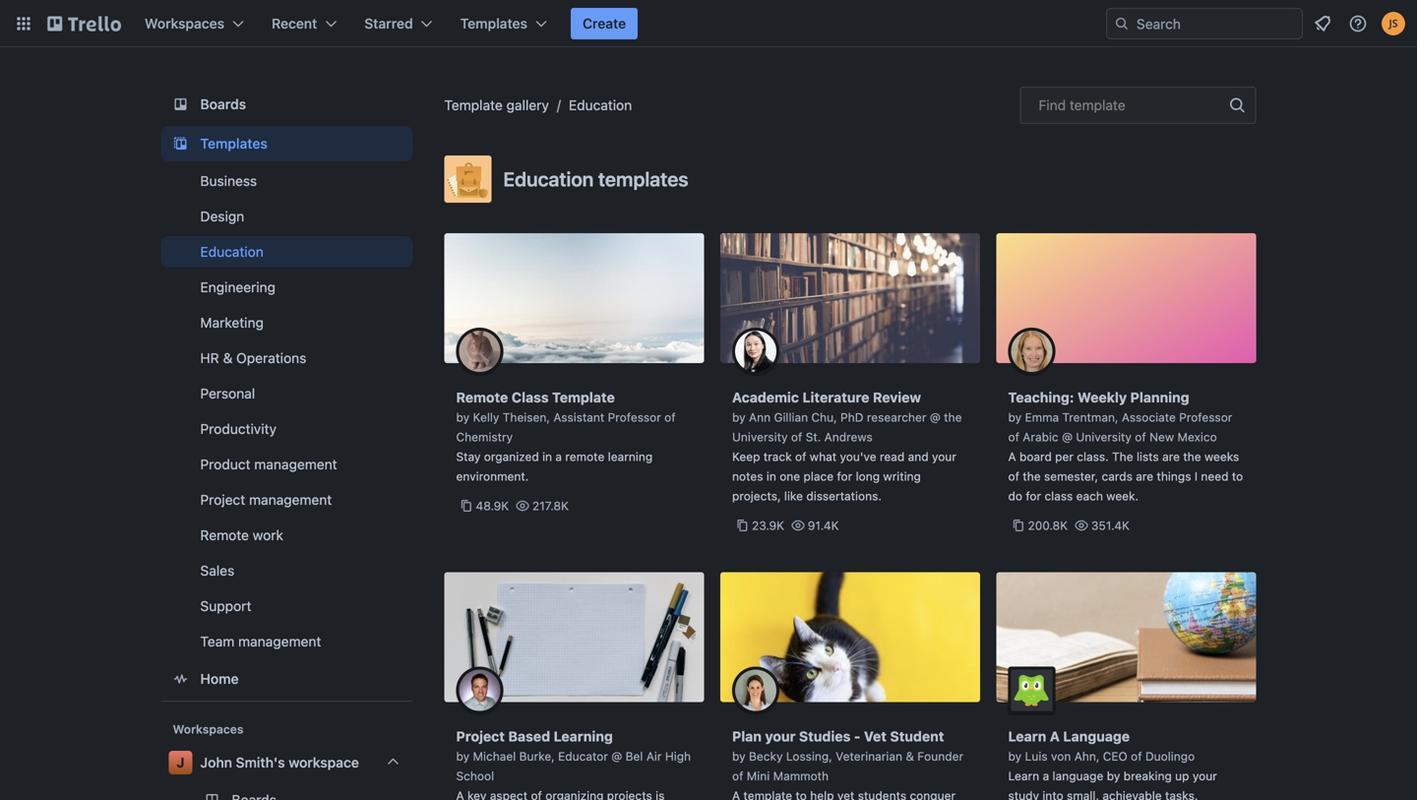Task type: locate. For each thing, give the bounding box(es) containing it.
the down board
[[1023, 470, 1041, 483]]

0 horizontal spatial project
[[200, 492, 245, 508]]

workspaces up the john
[[173, 723, 244, 737]]

0 vertical spatial project
[[200, 492, 245, 508]]

2 vertical spatial @
[[612, 750, 623, 764]]

remote
[[566, 450, 605, 464]]

emma trentman, associate professor of arabic @ university of new mexico image
[[1009, 328, 1056, 375]]

hr & operations
[[200, 350, 307, 366]]

of up lists
[[1136, 430, 1147, 444]]

of left st.
[[792, 430, 803, 444]]

workspaces inside popup button
[[145, 15, 225, 32]]

university for academic
[[733, 430, 788, 444]]

of left what
[[796, 450, 807, 464]]

1 horizontal spatial the
[[1023, 470, 1041, 483]]

1 vertical spatial are
[[1137, 470, 1154, 483]]

1 vertical spatial project
[[456, 729, 505, 745]]

of left mini
[[733, 770, 744, 783]]

0 horizontal spatial @
[[612, 750, 623, 764]]

your right up
[[1193, 770, 1218, 783]]

0 vertical spatial the
[[945, 411, 963, 424]]

professor inside remote class template by kelly theisen, assistant professor of chemistry stay organized in a remote learning environment.
[[608, 411, 662, 424]]

team
[[200, 634, 235, 650]]

2 horizontal spatial your
[[1193, 770, 1218, 783]]

class
[[1045, 489, 1074, 503]]

remote for remote work
[[200, 527, 249, 544]]

by left luis
[[1009, 750, 1022, 764]]

2 horizontal spatial the
[[1184, 450, 1202, 464]]

remote inside remote class template by kelly theisen, assistant professor of chemistry stay organized in a remote learning environment.
[[456, 389, 508, 406]]

gillian
[[774, 411, 809, 424]]

by left kelly
[[456, 411, 470, 424]]

project for project based learning by michael burke, educator @ bel air high school
[[456, 729, 505, 745]]

0 vertical spatial template
[[445, 97, 503, 113]]

into
[[1043, 789, 1064, 801]]

0 horizontal spatial professor
[[608, 411, 662, 424]]

bel
[[626, 750, 643, 764]]

st.
[[806, 430, 822, 444]]

education link right gallery
[[569, 97, 632, 113]]

in right organized
[[543, 450, 552, 464]]

the up i at the bottom
[[1184, 450, 1202, 464]]

engineering
[[200, 279, 276, 295]]

tasks.
[[1166, 789, 1199, 801]]

lossing,
[[787, 750, 833, 764]]

veterinarian
[[836, 750, 903, 764]]

writing
[[884, 470, 922, 483]]

learn up study
[[1009, 770, 1040, 783]]

academic
[[733, 389, 800, 406]]

1 horizontal spatial template
[[552, 389, 615, 406]]

professor
[[608, 411, 662, 424], [1180, 411, 1233, 424]]

@ up per
[[1063, 430, 1073, 444]]

project management
[[200, 492, 332, 508]]

literature
[[803, 389, 870, 406]]

2 horizontal spatial @
[[1063, 430, 1073, 444]]

achievable
[[1103, 789, 1163, 801]]

1 vertical spatial remote
[[200, 527, 249, 544]]

remote up sales
[[200, 527, 249, 544]]

1 horizontal spatial a
[[1050, 729, 1060, 745]]

0 vertical spatial a
[[556, 450, 562, 464]]

phd
[[841, 411, 864, 424]]

1 horizontal spatial education link
[[569, 97, 632, 113]]

remote work link
[[161, 520, 413, 551]]

hr
[[200, 350, 219, 366]]

2 vertical spatial education
[[200, 244, 264, 260]]

by inside project based learning by michael burke, educator @ bel air high school
[[456, 750, 470, 764]]

1 horizontal spatial templates
[[461, 15, 528, 32]]

michael
[[473, 750, 516, 764]]

productivity
[[200, 421, 277, 437]]

your up becky
[[766, 729, 796, 745]]

2 university from the left
[[1077, 430, 1132, 444]]

1 vertical spatial a
[[1050, 729, 1060, 745]]

personal
[[200, 386, 255, 402]]

management for project management
[[249, 492, 332, 508]]

studies
[[800, 729, 851, 745]]

education link up the engineering link
[[161, 236, 413, 268]]

project inside project management link
[[200, 492, 245, 508]]

kelly theisen, assistant professor of chemistry image
[[456, 328, 504, 375]]

home image
[[169, 668, 193, 691]]

0 horizontal spatial university
[[733, 430, 788, 444]]

founder
[[918, 750, 964, 764]]

university up class.
[[1077, 430, 1132, 444]]

remote class template by kelly theisen, assistant professor of chemistry stay organized in a remote learning environment.
[[456, 389, 676, 483]]

a left board
[[1009, 450, 1017, 464]]

0 horizontal spatial &
[[223, 350, 233, 366]]

management down productivity link
[[254, 456, 337, 473]]

a left the remote
[[556, 450, 562, 464]]

the
[[945, 411, 963, 424], [1184, 450, 1202, 464], [1023, 470, 1041, 483]]

by left emma
[[1009, 411, 1022, 424]]

by inside teaching: weekly planning by emma trentman, associate professor of arabic @ university of new mexico a board per class. the lists are the weeks of the semester, cards are things i need to do for class each week.
[[1009, 411, 1022, 424]]

1 learn from the top
[[1009, 729, 1047, 745]]

a up von
[[1050, 729, 1060, 745]]

@ left bel
[[612, 750, 623, 764]]

your right and
[[932, 450, 957, 464]]

plan
[[733, 729, 762, 745]]

ann
[[749, 411, 771, 424]]

1 horizontal spatial in
[[767, 470, 777, 483]]

&
[[223, 350, 233, 366], [906, 750, 915, 764]]

1 horizontal spatial project
[[456, 729, 505, 745]]

professor inside teaching: weekly planning by emma trentman, associate professor of arabic @ university of new mexico a board per class. the lists are the weeks of the semester, cards are things i need to do for class each week.
[[1180, 411, 1233, 424]]

template up assistant
[[552, 389, 615, 406]]

217.8k
[[533, 499, 569, 513]]

1 horizontal spatial for
[[1026, 489, 1042, 503]]

1 vertical spatial the
[[1184, 450, 1202, 464]]

1 vertical spatial &
[[906, 750, 915, 764]]

cards
[[1102, 470, 1133, 483]]

templates up business
[[200, 135, 268, 152]]

by down the ceo
[[1108, 770, 1121, 783]]

ahn,
[[1075, 750, 1100, 764]]

1 horizontal spatial a
[[1043, 770, 1050, 783]]

0 horizontal spatial remote
[[200, 527, 249, 544]]

the right researcher
[[945, 411, 963, 424]]

0 horizontal spatial a
[[1009, 450, 1017, 464]]

2 professor from the left
[[1180, 411, 1233, 424]]

@
[[930, 411, 941, 424], [1063, 430, 1073, 444], [612, 750, 623, 764]]

open information menu image
[[1349, 14, 1369, 33]]

0 horizontal spatial the
[[945, 411, 963, 424]]

1 horizontal spatial remote
[[456, 389, 508, 406]]

in inside academic literature review by ann gillian chu, phd researcher @ the university of st. andrews keep track of what you've read and your notes in one place for long writing projects, like dissertations.
[[767, 470, 777, 483]]

team management
[[200, 634, 321, 650]]

of inside plan your studies - vet student by becky lossing, veterinarian & founder of mini mammoth
[[733, 770, 744, 783]]

university down the ann
[[733, 430, 788, 444]]

workspaces
[[145, 15, 225, 32], [173, 723, 244, 737]]

template board image
[[169, 132, 193, 156]]

0 vertical spatial learn
[[1009, 729, 1047, 745]]

of inside 'learn a language by luis von ahn, ceo of duolingo learn a language by breaking up your study into small, achievable tasks.'
[[1132, 750, 1143, 764]]

0 vertical spatial @
[[930, 411, 941, 424]]

ceo
[[1104, 750, 1128, 764]]

learning
[[554, 729, 613, 745]]

chu,
[[812, 411, 838, 424]]

mexico
[[1178, 430, 1218, 444]]

management down product management link
[[249, 492, 332, 508]]

are down lists
[[1137, 470, 1154, 483]]

@ inside project based learning by michael burke, educator @ bel air high school
[[612, 750, 623, 764]]

0 vertical spatial are
[[1163, 450, 1181, 464]]

educator
[[558, 750, 608, 764]]

mammoth
[[774, 770, 829, 783]]

in left one
[[767, 470, 777, 483]]

your
[[932, 450, 957, 464], [766, 729, 796, 745], [1193, 770, 1218, 783]]

for
[[837, 470, 853, 483], [1026, 489, 1042, 503]]

a
[[1009, 450, 1017, 464], [1050, 729, 1060, 745]]

0 vertical spatial &
[[223, 350, 233, 366]]

university inside teaching: weekly planning by emma trentman, associate professor of arabic @ university of new mexico a board per class. the lists are the weeks of the semester, cards are things i need to do for class each week.
[[1077, 430, 1132, 444]]

0 vertical spatial for
[[837, 470, 853, 483]]

home link
[[161, 662, 413, 697]]

in inside remote class template by kelly theisen, assistant professor of chemistry stay organized in a remote learning environment.
[[543, 450, 552, 464]]

1 university from the left
[[733, 430, 788, 444]]

by down plan
[[733, 750, 746, 764]]

john smith (johnsmith38824343) image
[[1383, 12, 1406, 35]]

1 vertical spatial your
[[766, 729, 796, 745]]

smith's
[[236, 755, 285, 771]]

1 horizontal spatial @
[[930, 411, 941, 424]]

1 vertical spatial education
[[504, 167, 594, 191]]

1 vertical spatial a
[[1043, 770, 1050, 783]]

for up dissertations. on the right bottom of page
[[837, 470, 853, 483]]

notes
[[733, 470, 764, 483]]

0 vertical spatial a
[[1009, 450, 1017, 464]]

templates inside dropdown button
[[461, 15, 528, 32]]

in
[[543, 450, 552, 464], [767, 470, 777, 483]]

project inside project based learning by michael burke, educator @ bel air high school
[[456, 729, 505, 745]]

study
[[1009, 789, 1040, 801]]

0 vertical spatial remote
[[456, 389, 508, 406]]

team management link
[[161, 626, 413, 658]]

1 horizontal spatial &
[[906, 750, 915, 764]]

2 vertical spatial your
[[1193, 770, 1218, 783]]

templates
[[599, 167, 689, 191]]

1 vertical spatial learn
[[1009, 770, 1040, 783]]

0 horizontal spatial in
[[543, 450, 552, 464]]

1 professor from the left
[[608, 411, 662, 424]]

1 vertical spatial @
[[1063, 430, 1073, 444]]

by up the school
[[456, 750, 470, 764]]

Search field
[[1130, 9, 1303, 38]]

of right the ceo
[[1132, 750, 1143, 764]]

by left the ann
[[733, 411, 746, 424]]

& down student
[[906, 750, 915, 764]]

remote
[[456, 389, 508, 406], [200, 527, 249, 544]]

learn up luis
[[1009, 729, 1047, 745]]

templates up template gallery "link"
[[461, 15, 528, 32]]

a
[[556, 450, 562, 464], [1043, 770, 1050, 783]]

1 vertical spatial for
[[1026, 489, 1042, 503]]

1 vertical spatial education link
[[161, 236, 413, 268]]

boards
[[200, 96, 246, 112]]

0 vertical spatial workspaces
[[145, 15, 225, 32]]

education up engineering
[[200, 244, 264, 260]]

by inside remote class template by kelly theisen, assistant professor of chemistry stay organized in a remote learning environment.
[[456, 411, 470, 424]]

0 vertical spatial your
[[932, 450, 957, 464]]

0 horizontal spatial education link
[[161, 236, 413, 268]]

1 vertical spatial management
[[249, 492, 332, 508]]

education right gallery
[[569, 97, 632, 113]]

each
[[1077, 489, 1104, 503]]

boards link
[[161, 87, 413, 122]]

0 vertical spatial management
[[254, 456, 337, 473]]

professor up 'learning'
[[608, 411, 662, 424]]

2 vertical spatial management
[[238, 634, 321, 650]]

a up into
[[1043, 770, 1050, 783]]

0 horizontal spatial template
[[445, 97, 503, 113]]

of
[[665, 411, 676, 424], [792, 430, 803, 444], [1009, 430, 1020, 444], [1136, 430, 1147, 444], [796, 450, 807, 464], [1009, 470, 1020, 483], [1132, 750, 1143, 764], [733, 770, 744, 783]]

michael burke, educator @ bel air high school image
[[456, 667, 504, 714]]

& right hr
[[223, 350, 233, 366]]

operations
[[236, 350, 307, 366]]

management down support link
[[238, 634, 321, 650]]

0 notifications image
[[1312, 12, 1335, 35]]

1 horizontal spatial your
[[932, 450, 957, 464]]

design
[[200, 208, 244, 225]]

of left the ann
[[665, 411, 676, 424]]

0 horizontal spatial your
[[766, 729, 796, 745]]

things
[[1158, 470, 1192, 483]]

need
[[1202, 470, 1229, 483]]

projects,
[[733, 489, 781, 503]]

by inside academic literature review by ann gillian chu, phd researcher @ the university of st. andrews keep track of what you've read and your notes in one place for long writing projects, like dissertations.
[[733, 411, 746, 424]]

university inside academic literature review by ann gillian chu, phd researcher @ the university of st. andrews keep track of what you've read and your notes in one place for long writing projects, like dissertations.
[[733, 430, 788, 444]]

per
[[1056, 450, 1074, 464]]

1 vertical spatial workspaces
[[173, 723, 244, 737]]

project up michael
[[456, 729, 505, 745]]

0 horizontal spatial a
[[556, 450, 562, 464]]

university
[[733, 430, 788, 444], [1077, 430, 1132, 444]]

are up things
[[1163, 450, 1181, 464]]

your inside academic literature review by ann gillian chu, phd researcher @ the university of st. andrews keep track of what you've read and your notes in one place for long writing projects, like dissertations.
[[932, 450, 957, 464]]

0 vertical spatial templates
[[461, 15, 528, 32]]

project down product
[[200, 492, 245, 508]]

and
[[908, 450, 929, 464]]

review
[[873, 389, 922, 406]]

1 horizontal spatial professor
[[1180, 411, 1233, 424]]

luis
[[1026, 750, 1048, 764]]

1 vertical spatial template
[[552, 389, 615, 406]]

remote up kelly
[[456, 389, 508, 406]]

1 vertical spatial in
[[767, 470, 777, 483]]

1 vertical spatial templates
[[200, 135, 268, 152]]

recent
[[272, 15, 317, 32]]

you've
[[840, 450, 877, 464]]

for right do on the bottom right of the page
[[1026, 489, 1042, 503]]

create
[[583, 15, 626, 32]]

one
[[780, 470, 801, 483]]

professor up mexico
[[1180, 411, 1233, 424]]

workspaces up board image
[[145, 15, 225, 32]]

template left gallery
[[445, 97, 503, 113]]

ann gillian chu, phd researcher @ the university of st. andrews image
[[733, 328, 780, 375]]

productivity link
[[161, 414, 413, 445]]

1 horizontal spatial university
[[1077, 430, 1132, 444]]

kelly
[[473, 411, 500, 424]]

0 horizontal spatial for
[[837, 470, 853, 483]]

@ right researcher
[[930, 411, 941, 424]]

education down gallery
[[504, 167, 594, 191]]

0 horizontal spatial templates
[[200, 135, 268, 152]]

of inside remote class template by kelly theisen, assistant professor of chemistry stay organized in a remote learning environment.
[[665, 411, 676, 424]]

1 horizontal spatial are
[[1163, 450, 1181, 464]]

the
[[1113, 450, 1134, 464]]

0 vertical spatial in
[[543, 450, 552, 464]]



Task type: describe. For each thing, give the bounding box(es) containing it.
board
[[1020, 450, 1052, 464]]

workspace
[[289, 755, 359, 771]]

search image
[[1115, 16, 1130, 32]]

high
[[665, 750, 691, 764]]

mini
[[747, 770, 770, 783]]

john
[[200, 755, 232, 771]]

long
[[856, 470, 880, 483]]

environment.
[[456, 470, 529, 483]]

starred button
[[353, 8, 445, 39]]

theisen,
[[503, 411, 550, 424]]

workspaces button
[[133, 8, 256, 39]]

project based learning by michael burke, educator @ bel air high school
[[456, 729, 691, 783]]

2 vertical spatial the
[[1023, 470, 1041, 483]]

stay
[[456, 450, 481, 464]]

place
[[804, 470, 834, 483]]

primary element
[[0, 0, 1418, 47]]

remote for remote class template by kelly theisen, assistant professor of chemistry stay organized in a remote learning environment.
[[456, 389, 508, 406]]

@ inside teaching: weekly planning by emma trentman, associate professor of arabic @ university of new mexico a board per class. the lists are the weeks of the semester, cards are things i need to do for class each week.
[[1063, 430, 1073, 444]]

education icon image
[[445, 156, 492, 203]]

professor for planning
[[1180, 411, 1233, 424]]

chemistry
[[456, 430, 513, 444]]

school
[[456, 770, 494, 783]]

learn a language by luis von ahn, ceo of duolingo learn a language by breaking up your study into small, achievable tasks.
[[1009, 729, 1218, 801]]

becky lossing, veterinarian & founder of mini mammoth image
[[733, 667, 780, 714]]

product management
[[200, 456, 337, 473]]

your inside 'learn a language by luis von ahn, ceo of duolingo learn a language by breaking up your study into small, achievable tasks.'
[[1193, 770, 1218, 783]]

management for product management
[[254, 456, 337, 473]]

education templates
[[504, 167, 689, 191]]

project for project management
[[200, 492, 245, 508]]

organized
[[484, 450, 539, 464]]

0 vertical spatial education
[[569, 97, 632, 113]]

based
[[509, 729, 551, 745]]

keep
[[733, 450, 761, 464]]

i
[[1195, 470, 1198, 483]]

0 vertical spatial education link
[[569, 97, 632, 113]]

the inside academic literature review by ann gillian chu, phd researcher @ the university of st. andrews keep track of what you've read and your notes in one place for long writing projects, like dissertations.
[[945, 411, 963, 424]]

recent button
[[260, 8, 349, 39]]

a inside remote class template by kelly theisen, assistant professor of chemistry stay organized in a remote learning environment.
[[556, 450, 562, 464]]

of up do on the bottom right of the page
[[1009, 470, 1020, 483]]

like
[[785, 489, 804, 503]]

for inside teaching: weekly planning by emma trentman, associate professor of arabic @ university of new mexico a board per class. the lists are the weeks of the semester, cards are things i need to do for class each week.
[[1026, 489, 1042, 503]]

project management link
[[161, 484, 413, 516]]

dissertations.
[[807, 489, 882, 503]]

by for project
[[456, 750, 470, 764]]

burke,
[[520, 750, 555, 764]]

a inside 'learn a language by luis von ahn, ceo of duolingo learn a language by breaking up your study into small, achievable tasks.'
[[1043, 770, 1050, 783]]

templates link
[[161, 126, 413, 161]]

a inside 'learn a language by luis von ahn, ceo of duolingo learn a language by breaking up your study into small, achievable tasks.'
[[1050, 729, 1060, 745]]

of left arabic
[[1009, 430, 1020, 444]]

management for team management
[[238, 634, 321, 650]]

by for academic
[[733, 411, 746, 424]]

23.9k
[[752, 519, 785, 533]]

academic literature review by ann gillian chu, phd researcher @ the university of st. andrews keep track of what you've read and your notes in one place for long writing projects, like dissertations.
[[733, 389, 963, 503]]

find template
[[1039, 97, 1126, 113]]

0 horizontal spatial are
[[1137, 470, 1154, 483]]

hr & operations link
[[161, 343, 413, 374]]

work
[[253, 527, 284, 544]]

& inside 'link'
[[223, 350, 233, 366]]

business link
[[161, 165, 413, 197]]

von
[[1052, 750, 1072, 764]]

@ inside academic literature review by ann gillian chu, phd researcher @ the university of st. andrews keep track of what you've read and your notes in one place for long writing projects, like dissertations.
[[930, 411, 941, 424]]

sales link
[[161, 555, 413, 587]]

luis von ahn, ceo of duolingo image
[[1009, 667, 1056, 714]]

plan your studies - vet student by becky lossing, veterinarian & founder of mini mammoth
[[733, 729, 964, 783]]

breaking
[[1124, 770, 1173, 783]]

small,
[[1067, 789, 1100, 801]]

arabic
[[1023, 430, 1059, 444]]

teaching: weekly planning by emma trentman, associate professor of arabic @ university of new mexico a board per class. the lists are the weeks of the semester, cards are things i need to do for class each week.
[[1009, 389, 1244, 503]]

by for learn
[[1009, 750, 1022, 764]]

remote work
[[200, 527, 284, 544]]

for inside academic literature review by ann gillian chu, phd researcher @ the university of st. andrews keep track of what you've read and your notes in one place for long writing projects, like dissertations.
[[837, 470, 853, 483]]

university for teaching:
[[1077, 430, 1132, 444]]

template gallery link
[[445, 97, 549, 113]]

personal link
[[161, 378, 413, 410]]

back to home image
[[47, 8, 121, 39]]

a inside teaching: weekly planning by emma trentman, associate professor of arabic @ university of new mexico a board per class. the lists are the weeks of the semester, cards are things i need to do for class each week.
[[1009, 450, 1017, 464]]

gallery
[[507, 97, 549, 113]]

design link
[[161, 201, 413, 232]]

your inside plan your studies - vet student by becky lossing, veterinarian & founder of mini mammoth
[[766, 729, 796, 745]]

by for remote
[[456, 411, 470, 424]]

-
[[855, 729, 861, 745]]

planning
[[1131, 389, 1190, 406]]

j
[[177, 755, 185, 771]]

2 learn from the top
[[1009, 770, 1040, 783]]

andrews
[[825, 430, 873, 444]]

professor for template
[[608, 411, 662, 424]]

template
[[1070, 97, 1126, 113]]

duolingo
[[1146, 750, 1196, 764]]

48.9k
[[476, 499, 509, 513]]

john smith's workspace
[[200, 755, 359, 771]]

product management link
[[161, 449, 413, 481]]

support link
[[161, 591, 413, 622]]

track
[[764, 450, 792, 464]]

by inside plan your studies - vet student by becky lossing, veterinarian & founder of mini mammoth
[[733, 750, 746, 764]]

board image
[[169, 93, 193, 116]]

sales
[[200, 563, 235, 579]]

language
[[1064, 729, 1131, 745]]

lists
[[1137, 450, 1160, 464]]

find
[[1039, 97, 1067, 113]]

by for teaching:
[[1009, 411, 1022, 424]]

class
[[512, 389, 549, 406]]

template inside remote class template by kelly theisen, assistant professor of chemistry stay organized in a remote learning environment.
[[552, 389, 615, 406]]

student
[[891, 729, 945, 745]]

template gallery
[[445, 97, 549, 113]]

Find template field
[[1021, 87, 1257, 124]]

read
[[880, 450, 905, 464]]

air
[[647, 750, 662, 764]]

week.
[[1107, 489, 1139, 503]]

templates button
[[449, 8, 559, 39]]

home
[[200, 671, 239, 687]]

support
[[200, 598, 252, 614]]

becky
[[749, 750, 783, 764]]

& inside plan your studies - vet student by becky lossing, veterinarian & founder of mini mammoth
[[906, 750, 915, 764]]



Task type: vqa. For each thing, say whether or not it's contained in the screenshot.


